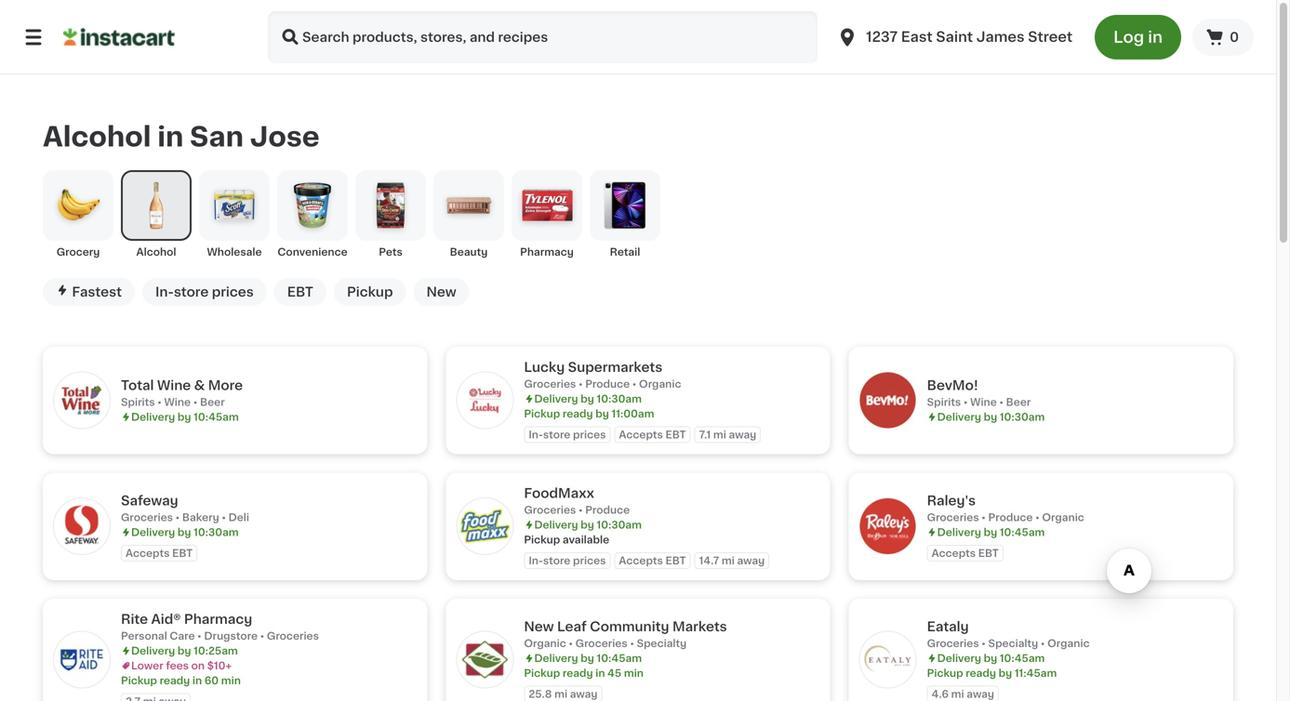 Task type: vqa. For each thing, say whether or not it's contained in the screenshot.
the leftmost Snacks & Candy
no



Task type: locate. For each thing, give the bounding box(es) containing it.
1 horizontal spatial spirits
[[927, 397, 961, 408]]

ready for groceries
[[563, 409, 593, 419]]

0 vertical spatial pharmacy
[[520, 247, 574, 257]]

1 vertical spatial in-store prices
[[529, 430, 606, 440]]

groceries down foodmaxx
[[524, 505, 576, 515]]

store
[[174, 286, 209, 299], [543, 430, 571, 440], [543, 556, 571, 566]]

eataly
[[927, 621, 969, 634]]

1 specialty from the left
[[637, 639, 687, 649]]

in-
[[155, 286, 174, 299], [529, 430, 543, 440], [529, 556, 543, 566]]

1 vertical spatial alcohol
[[136, 247, 176, 257]]

groceries up 45
[[576, 639, 628, 649]]

alcohol for alcohol in san jose
[[43, 124, 151, 150]]

in
[[1148, 29, 1163, 45], [157, 124, 184, 150], [596, 668, 605, 679], [193, 676, 202, 686]]

4.6
[[932, 689, 949, 700]]

0 vertical spatial prices
[[212, 286, 254, 299]]

prices down available
[[573, 556, 606, 566]]

by up available
[[581, 520, 594, 530]]

prices down wholesale
[[212, 286, 254, 299]]

pickup down pets
[[347, 286, 393, 299]]

in-store prices
[[155, 286, 254, 299], [529, 430, 606, 440], [529, 556, 606, 566]]

prices
[[212, 286, 254, 299], [573, 430, 606, 440], [573, 556, 606, 566]]

leaf
[[557, 621, 587, 634]]

in- down pickup available
[[529, 556, 543, 566]]

in-store prices down pickup ready by 11:00am
[[529, 430, 606, 440]]

groceries down the raley's
[[927, 513, 979, 523]]

pharmacy
[[520, 247, 574, 257], [184, 613, 252, 626]]

pickup down the lucky
[[524, 409, 560, 419]]

away for 14.7 mi away
[[737, 556, 765, 566]]

in- down pickup ready by 11:00am
[[529, 430, 543, 440]]

groceries right drugstore
[[267, 631, 319, 641]]

pickup available
[[524, 535, 610, 545]]

14.7 mi away
[[699, 556, 765, 566]]

1 horizontal spatial pharmacy
[[520, 247, 574, 257]]

accepts ebt down the raley's
[[932, 548, 999, 559]]

min for pickup ready in 45 min
[[624, 668, 644, 679]]

pickup up 4.6
[[927, 668, 964, 679]]

wine inside bevmo! spirits • wine • beer
[[971, 397, 997, 408]]

pickup button
[[334, 278, 406, 306]]

pickup ready by 11:45am
[[927, 668, 1057, 679]]

alcohol in san jose
[[43, 124, 320, 150]]

1 vertical spatial in-
[[529, 430, 543, 440]]

specialty
[[637, 639, 687, 649], [989, 639, 1039, 649]]

away right 14.7
[[737, 556, 765, 566]]

by up pickup ready by 11:00am
[[581, 394, 594, 404]]

ebt inside button
[[287, 286, 314, 299]]

alcohol up grocery button at top left
[[43, 124, 151, 150]]

groceries down "safeway" in the bottom of the page
[[121, 513, 173, 523]]

beauty
[[450, 247, 488, 257]]

wine
[[157, 379, 191, 392], [164, 397, 191, 408], [971, 397, 997, 408]]

safeway
[[121, 494, 178, 507]]

personal
[[121, 631, 167, 641]]

specialty down community
[[637, 639, 687, 649]]

10:30am
[[597, 394, 642, 404], [1000, 412, 1045, 423], [597, 520, 642, 530], [194, 527, 239, 538]]

0 vertical spatial in-
[[155, 286, 174, 299]]

2 vertical spatial in-
[[529, 556, 543, 566]]

delivery by 10:30am
[[534, 394, 642, 404], [938, 412, 1045, 423], [534, 520, 642, 530], [131, 527, 239, 538]]

pickup down lower
[[121, 676, 157, 686]]

groceries down eataly
[[927, 639, 979, 649]]

pickup left available
[[524, 535, 560, 545]]

ready up '4.6 mi away'
[[966, 668, 997, 679]]

ebt down convenience
[[287, 286, 314, 299]]

by up pickup ready in 45 min
[[581, 654, 594, 664]]

prices down pickup ready by 11:00am
[[573, 430, 606, 440]]

pickup for pickup ready in 60 min
[[121, 676, 157, 686]]

25.8 mi away
[[529, 689, 598, 700]]

delivery down eataly
[[938, 654, 982, 664]]

2 specialty from the left
[[989, 639, 1039, 649]]

new left leaf
[[524, 621, 554, 634]]

delivery down total
[[131, 412, 175, 423]]

away right '7.1'
[[729, 430, 757, 440]]

supermarkets
[[568, 361, 663, 374]]

in-store prices down pickup available
[[529, 556, 606, 566]]

new inside button
[[427, 286, 457, 299]]

in- inside button
[[155, 286, 174, 299]]

eataly image
[[860, 632, 916, 688]]

by left 11:45am
[[999, 668, 1013, 679]]

0 vertical spatial new
[[427, 286, 457, 299]]

spirits down bevmo!
[[927, 397, 961, 408]]

bakery
[[182, 513, 219, 523]]

ready up 25.8 mi away
[[563, 668, 593, 679]]

1237 east saint james street
[[866, 30, 1073, 44]]

pickup ready in 60 min
[[121, 676, 241, 686]]

mi for 7.1
[[714, 430, 727, 440]]

mi right the 25.8
[[555, 689, 568, 700]]

retail button
[[590, 170, 661, 259]]

lower fees on $10+
[[131, 661, 232, 671]]

1 spirits from the left
[[121, 397, 155, 408]]

spirits inside bevmo! spirits • wine • beer
[[927, 397, 961, 408]]

in-store prices down wholesale
[[155, 286, 254, 299]]

1 horizontal spatial min
[[624, 668, 644, 679]]

aid®
[[151, 613, 181, 626]]

0 horizontal spatial pharmacy
[[184, 613, 252, 626]]

delivery by 10:45am up pickup ready in 45 min
[[534, 654, 642, 664]]

produce inside foodmaxx groceries • produce
[[585, 505, 630, 515]]

delivery
[[534, 394, 578, 404], [131, 412, 175, 423], [938, 412, 982, 423], [534, 520, 578, 530], [131, 527, 175, 538], [938, 527, 982, 538], [131, 646, 175, 656], [534, 654, 578, 664], [938, 654, 982, 664]]

groceries
[[524, 379, 576, 389], [524, 505, 576, 515], [121, 513, 173, 523], [927, 513, 979, 523], [267, 631, 319, 641], [576, 639, 628, 649], [927, 639, 979, 649]]

45
[[608, 668, 622, 679]]

convenience
[[278, 247, 348, 257]]

in-store prices inside button
[[155, 286, 254, 299]]

spirits
[[121, 397, 155, 408], [927, 397, 961, 408]]

10:45am down more
[[194, 412, 239, 423]]

ebt button
[[274, 278, 327, 306]]

pharmacy right beauty
[[520, 247, 574, 257]]

0 horizontal spatial specialty
[[637, 639, 687, 649]]

None search field
[[268, 11, 818, 63]]

wholesale button
[[199, 170, 270, 259]]

delivery down the lucky
[[534, 394, 578, 404]]

by left 11:00am
[[596, 409, 609, 419]]

1 horizontal spatial new
[[524, 621, 554, 634]]

0 vertical spatial in-store prices
[[155, 286, 254, 299]]

1 horizontal spatial beer
[[1006, 397, 1031, 408]]

accepts ebt
[[619, 430, 686, 440], [126, 548, 193, 559], [932, 548, 999, 559], [619, 556, 686, 566]]

ready
[[563, 409, 593, 419], [563, 668, 593, 679], [966, 668, 997, 679], [160, 676, 190, 686]]

delivery by 10:45am up pickup ready by 11:45am
[[938, 654, 1045, 664]]

beer
[[200, 397, 225, 408], [1006, 397, 1031, 408]]

delivery up lower
[[131, 646, 175, 656]]

safeway image
[[54, 499, 110, 555]]

ebt left '7.1'
[[666, 430, 686, 440]]

2 vertical spatial prices
[[573, 556, 606, 566]]

ebt down raley's groceries • produce • organic
[[979, 548, 999, 559]]

organic inside eataly groceries • specialty • organic
[[1048, 639, 1090, 649]]

groceries inside raley's groceries • produce • organic
[[927, 513, 979, 523]]

2 vertical spatial store
[[543, 556, 571, 566]]

10:45am up 11:45am
[[1000, 654, 1045, 664]]

10:45am down raley's groceries • produce • organic
[[1000, 527, 1045, 538]]

produce for foodmaxx
[[585, 505, 630, 515]]

in- for foodmaxx
[[529, 556, 543, 566]]

delivery by 10:45am down 'total wine & more spirits • wine • beer'
[[131, 412, 239, 423]]

delivery down the raley's
[[938, 527, 982, 538]]

in right 'log'
[[1148, 29, 1163, 45]]

organic inside raley's groceries • produce • organic
[[1043, 513, 1085, 523]]

10:25am
[[194, 646, 238, 656]]

2 beer from the left
[[1006, 397, 1031, 408]]

ready down lucky supermarkets groceries • produce • organic in the bottom of the page
[[563, 409, 593, 419]]

alcohol
[[43, 124, 151, 150], [136, 247, 176, 257]]

1 vertical spatial store
[[543, 430, 571, 440]]

more
[[208, 379, 243, 392]]

fastest button
[[43, 278, 135, 306]]

foodmaxx
[[524, 487, 594, 500]]

pickup up the 25.8
[[524, 668, 560, 679]]

groceries down the lucky
[[524, 379, 576, 389]]

0 horizontal spatial new
[[427, 286, 457, 299]]

11:45am
[[1015, 668, 1057, 679]]

mi right 14.7
[[722, 556, 735, 566]]

bevmo!
[[927, 379, 979, 392]]

in inside button
[[1148, 29, 1163, 45]]

0 vertical spatial alcohol
[[43, 124, 151, 150]]

1 beer from the left
[[200, 397, 225, 408]]

in-store prices button
[[142, 278, 267, 306]]

away down pickup ready by 11:45am
[[967, 689, 995, 700]]

by
[[581, 394, 594, 404], [596, 409, 609, 419], [178, 412, 191, 423], [984, 412, 998, 423], [581, 520, 594, 530], [178, 527, 191, 538], [984, 527, 998, 538], [178, 646, 191, 656], [581, 654, 594, 664], [984, 654, 998, 664], [999, 668, 1013, 679]]

jose
[[250, 124, 320, 150]]

delivery by 10:45am
[[131, 412, 239, 423], [938, 527, 1045, 538], [534, 654, 642, 664], [938, 654, 1045, 664]]

san
[[190, 124, 244, 150]]

ready down "fees"
[[160, 676, 190, 686]]

pharmacy inside 'rite aid® pharmacy personal care • drugstore • groceries'
[[184, 613, 252, 626]]

store down pickup ready by 11:00am
[[543, 430, 571, 440]]

produce
[[585, 379, 630, 389], [585, 505, 630, 515], [989, 513, 1033, 523]]

1 vertical spatial pharmacy
[[184, 613, 252, 626]]

total wine & more image
[[54, 373, 110, 429]]

2 vertical spatial in-store prices
[[529, 556, 606, 566]]

produce inside raley's groceries • produce • organic
[[989, 513, 1033, 523]]

specialty up pickup ready by 11:45am
[[989, 639, 1039, 649]]

min
[[624, 668, 644, 679], [221, 676, 241, 686]]

4.6 mi away
[[932, 689, 995, 700]]

new inside new leaf community markets organic • groceries • specialty
[[524, 621, 554, 634]]

lucky
[[524, 361, 565, 374]]

7.1 mi away
[[699, 430, 757, 440]]

10:45am
[[194, 412, 239, 423], [1000, 527, 1045, 538], [597, 654, 642, 664], [1000, 654, 1045, 664]]

groceries inside eataly groceries • specialty • organic
[[927, 639, 979, 649]]

organic inside lucky supermarkets groceries • produce • organic
[[639, 379, 682, 389]]

rite aid® pharmacy image
[[54, 632, 110, 688]]

&
[[194, 379, 205, 392]]

•
[[579, 379, 583, 389], [633, 379, 637, 389], [157, 397, 162, 408], [193, 397, 198, 408], [964, 397, 968, 408], [1000, 397, 1004, 408], [579, 505, 583, 515], [176, 513, 180, 523], [222, 513, 226, 523], [982, 513, 986, 523], [1036, 513, 1040, 523], [197, 631, 202, 641], [260, 631, 264, 641], [569, 639, 573, 649], [630, 639, 635, 649], [982, 639, 986, 649], [1041, 639, 1045, 649]]

pickup inside button
[[347, 286, 393, 299]]

min right 45
[[624, 668, 644, 679]]

spirits down total
[[121, 397, 155, 408]]

store down pickup available
[[543, 556, 571, 566]]

in- right fastest
[[155, 286, 174, 299]]

store inside button
[[174, 286, 209, 299]]

away down pickup ready in 45 min
[[570, 689, 598, 700]]

0 vertical spatial store
[[174, 286, 209, 299]]

0 horizontal spatial spirits
[[121, 397, 155, 408]]

pickup for pickup
[[347, 286, 393, 299]]

0 horizontal spatial beer
[[200, 397, 225, 408]]

by down care
[[178, 646, 191, 656]]

alcohol inside button
[[136, 247, 176, 257]]

accepts
[[619, 430, 663, 440], [126, 548, 170, 559], [932, 548, 976, 559], [619, 556, 663, 566]]

community
[[590, 621, 670, 634]]

0
[[1230, 31, 1239, 44]]

pickup ready in 45 min
[[524, 668, 644, 679]]

new down beauty
[[427, 286, 457, 299]]

groceries inside lucky supermarkets groceries • produce • organic
[[524, 379, 576, 389]]

0 horizontal spatial min
[[221, 676, 241, 686]]

lucky supermarkets image
[[457, 373, 513, 429]]

1 horizontal spatial specialty
[[989, 639, 1039, 649]]

store down wholesale
[[174, 286, 209, 299]]

delivery up pickup available
[[534, 520, 578, 530]]

2 spirits from the left
[[927, 397, 961, 408]]

raley's image
[[860, 499, 916, 555]]

in-store prices for foodmaxx
[[529, 556, 606, 566]]

mi
[[714, 430, 727, 440], [722, 556, 735, 566], [555, 689, 568, 700], [952, 689, 965, 700]]

raley's
[[927, 494, 976, 507]]

ready for community
[[563, 668, 593, 679]]

min down $10+
[[221, 676, 241, 686]]

mi right '7.1'
[[714, 430, 727, 440]]

1 vertical spatial prices
[[573, 430, 606, 440]]

1 vertical spatial new
[[524, 621, 554, 634]]

alcohol up in-store prices button
[[136, 247, 176, 257]]

mi right 4.6
[[952, 689, 965, 700]]

pharmacy up drugstore
[[184, 613, 252, 626]]

deli
[[229, 513, 249, 523]]



Task type: describe. For each thing, give the bounding box(es) containing it.
bevmo! spirits • wine • beer
[[927, 379, 1031, 408]]

organic inside new leaf community markets organic • groceries • specialty
[[524, 639, 566, 649]]

new for new
[[427, 286, 457, 299]]

in- for lucky supermarkets
[[529, 430, 543, 440]]

• inside foodmaxx groceries • produce
[[579, 505, 583, 515]]

street
[[1028, 30, 1073, 44]]

1237 east saint james street button
[[825, 11, 1084, 63]]

rite
[[121, 613, 148, 626]]

specialty inside eataly groceries • specialty • organic
[[989, 639, 1039, 649]]

retail
[[610, 247, 640, 257]]

60
[[205, 676, 219, 686]]

25.8
[[529, 689, 552, 700]]

ebt down bakery
[[172, 548, 193, 559]]

groceries inside foodmaxx groceries • produce
[[524, 505, 576, 515]]

10:30am up 11:00am
[[597, 394, 642, 404]]

markets
[[673, 621, 727, 634]]

pickup for pickup ready by 11:00am
[[524, 409, 560, 419]]

11:00am
[[612, 409, 655, 419]]

raley's groceries • produce • organic
[[927, 494, 1085, 523]]

pharmacy button
[[512, 170, 582, 259]]

rite aid® pharmacy personal care • drugstore • groceries
[[121, 613, 319, 641]]

prices for foodmaxx
[[573, 556, 606, 566]]

total wine & more spirits • wine • beer
[[121, 379, 243, 408]]

in left 45
[[596, 668, 605, 679]]

away for 4.6 mi away
[[967, 689, 995, 700]]

beer inside bevmo! spirits • wine • beer
[[1006, 397, 1031, 408]]

ready for •
[[966, 668, 997, 679]]

delivery up pickup ready in 45 min
[[534, 654, 578, 664]]

14.7
[[699, 556, 719, 566]]

delivery down "safeway" in the bottom of the page
[[131, 527, 175, 538]]

accepts down 11:00am
[[619, 430, 663, 440]]

care
[[170, 631, 195, 641]]

10:30am up available
[[597, 520, 642, 530]]

delivery by 10:45am down raley's groceries • produce • organic
[[938, 527, 1045, 538]]

james
[[977, 30, 1025, 44]]

by down raley's groceries • produce • organic
[[984, 527, 998, 538]]

min for pickup ready in 60 min
[[221, 676, 241, 686]]

accepts ebt down the safeway groceries • bakery • deli
[[126, 548, 193, 559]]

1237
[[866, 30, 898, 44]]

accepts down "safeway" in the bottom of the page
[[126, 548, 170, 559]]

in left 60
[[193, 676, 202, 686]]

delivery by 10:25am
[[131, 646, 238, 656]]

mi for 25.8
[[555, 689, 568, 700]]

prices for lucky
[[573, 430, 606, 440]]

accepts down the raley's
[[932, 548, 976, 559]]

pets button
[[355, 170, 426, 259]]

pets
[[379, 247, 403, 257]]

store for lucky
[[543, 430, 571, 440]]

accepts up community
[[619, 556, 663, 566]]

wholesale
[[207, 247, 262, 257]]

pharmacy inside button
[[520, 247, 574, 257]]

10:45am up 45
[[597, 654, 642, 664]]

delivery down bevmo! spirits • wine • beer
[[938, 412, 982, 423]]

produce inside lucky supermarkets groceries • produce • organic
[[585, 379, 630, 389]]

on
[[191, 661, 205, 671]]

mi for 4.6
[[952, 689, 965, 700]]

alcohol in san jose main content
[[0, 74, 1277, 702]]

drugstore
[[204, 631, 258, 641]]

total
[[121, 379, 154, 392]]

saint
[[936, 30, 973, 44]]

new leaf community markets image
[[457, 632, 513, 688]]

accepts ebt left 14.7
[[619, 556, 686, 566]]

by up pickup ready by 11:45am
[[984, 654, 998, 664]]

ebt left 14.7
[[666, 556, 686, 566]]

foodmaxx image
[[457, 499, 513, 555]]

alcohol button
[[121, 170, 192, 259]]

convenience button
[[277, 170, 348, 259]]

Search field
[[268, 11, 818, 63]]

10:30am down bevmo! spirits • wine • beer
[[1000, 412, 1045, 423]]

produce for raley's
[[989, 513, 1033, 523]]

beer inside 'total wine & more spirits • wine • beer'
[[200, 397, 225, 408]]

grocery
[[56, 247, 100, 257]]

pickup for pickup available
[[524, 535, 560, 545]]

by down bevmo! spirits • wine • beer
[[984, 412, 998, 423]]

east
[[901, 30, 933, 44]]

new leaf community markets organic • groceries • specialty
[[524, 621, 727, 649]]

grocery button
[[43, 170, 114, 259]]

new for new leaf community markets organic • groceries • specialty
[[524, 621, 554, 634]]

spirits inside 'total wine & more spirits • wine • beer'
[[121, 397, 155, 408]]

available
[[563, 535, 610, 545]]

groceries inside 'rite aid® pharmacy personal care • drugstore • groceries'
[[267, 631, 319, 641]]

log in button
[[1095, 15, 1182, 60]]

eataly groceries • specialty • organic
[[927, 621, 1090, 649]]

specialty inside new leaf community markets organic • groceries • specialty
[[637, 639, 687, 649]]

delivery by 10:30am up available
[[534, 520, 642, 530]]

10:30am down bakery
[[194, 527, 239, 538]]

1237 east saint james street button
[[837, 11, 1073, 63]]

0 button
[[1193, 19, 1254, 56]]

delivery by 10:30am down bevmo! spirits • wine • beer
[[938, 412, 1045, 423]]

instacart logo image
[[63, 26, 175, 48]]

new button
[[414, 278, 470, 306]]

foodmaxx groceries • produce
[[524, 487, 630, 515]]

in left san
[[157, 124, 184, 150]]

$10+
[[207, 661, 232, 671]]

fees
[[166, 661, 189, 671]]

delivery by 10:30am down bakery
[[131, 527, 239, 538]]

mi for 14.7
[[722, 556, 735, 566]]

away for 7.1 mi away
[[729, 430, 757, 440]]

lucky supermarkets groceries • produce • organic
[[524, 361, 682, 389]]

groceries inside new leaf community markets organic • groceries • specialty
[[576, 639, 628, 649]]

in-store prices for lucky
[[529, 430, 606, 440]]

alcohol for alcohol
[[136, 247, 176, 257]]

groceries inside the safeway groceries • bakery • deli
[[121, 513, 173, 523]]

pickup ready by 11:00am
[[524, 409, 655, 419]]

log in
[[1114, 29, 1163, 45]]

log
[[1114, 29, 1145, 45]]

bevmo! image
[[860, 373, 916, 429]]

accepts ebt down 11:00am
[[619, 430, 686, 440]]

by down bakery
[[178, 527, 191, 538]]

prices inside in-store prices button
[[212, 286, 254, 299]]

lower
[[131, 661, 163, 671]]

fastest
[[72, 286, 122, 299]]

safeway groceries • bakery • deli
[[121, 494, 249, 523]]

pickup for pickup ready by 11:45am
[[927, 668, 964, 679]]

beauty button
[[434, 170, 504, 259]]

store for foodmaxx
[[543, 556, 571, 566]]

pickup for pickup ready in 45 min
[[524, 668, 560, 679]]

away for 25.8 mi away
[[570, 689, 598, 700]]

delivery by 10:30am up pickup ready by 11:00am
[[534, 394, 642, 404]]

7.1
[[699, 430, 711, 440]]

by down 'total wine & more spirits • wine • beer'
[[178, 412, 191, 423]]



